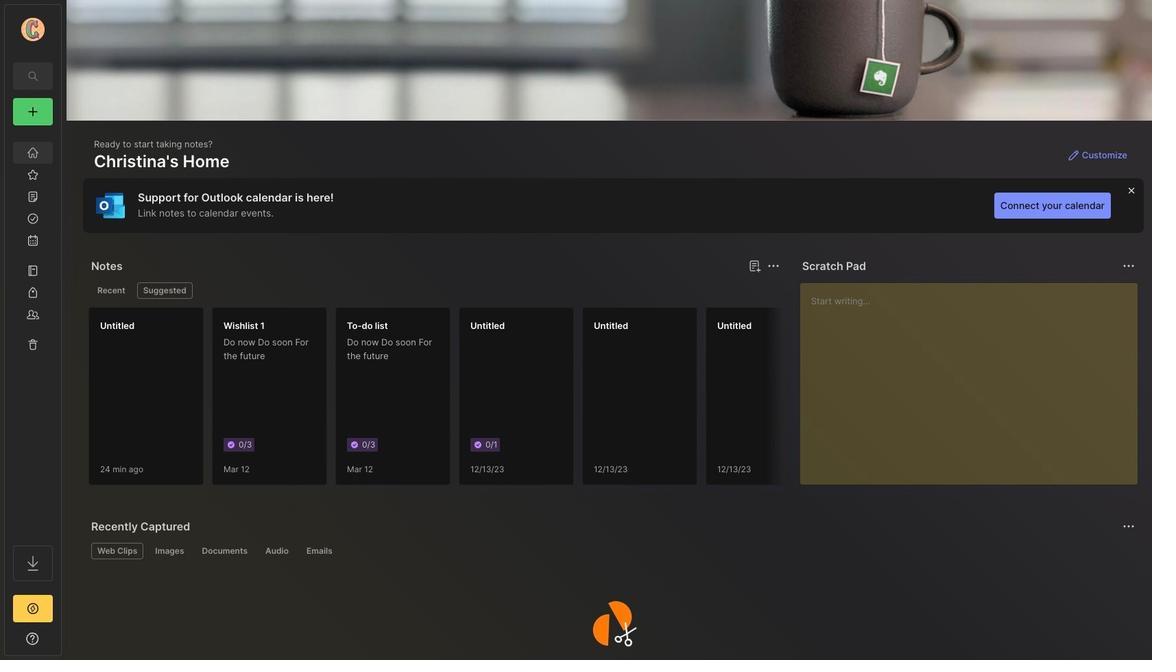 Task type: locate. For each thing, give the bounding box(es) containing it.
Account field
[[5, 16, 61, 43]]

edit search image
[[25, 68, 41, 84]]

More actions field
[[764, 257, 783, 276], [1120, 257, 1139, 276], [1120, 517, 1139, 536]]

1 horizontal spatial more actions image
[[1121, 519, 1137, 535]]

tab list
[[91, 283, 778, 299], [91, 543, 1133, 560]]

row group
[[88, 307, 1076, 494]]

0 vertical spatial tab list
[[91, 283, 778, 299]]

tree
[[5, 134, 61, 534]]

0 vertical spatial more actions image
[[765, 258, 782, 274]]

1 vertical spatial tab list
[[91, 543, 1133, 560]]

tree inside 'main' 'element'
[[5, 134, 61, 534]]

Start writing… text field
[[811, 283, 1137, 474]]

main element
[[0, 0, 66, 661]]

tab
[[91, 283, 132, 299], [137, 283, 193, 299], [91, 543, 144, 560], [149, 543, 190, 560], [196, 543, 254, 560], [259, 543, 295, 560], [300, 543, 339, 560]]

more actions image
[[765, 258, 782, 274], [1121, 519, 1137, 535]]



Task type: describe. For each thing, give the bounding box(es) containing it.
home image
[[26, 146, 40, 160]]

more actions image
[[1121, 258, 1137, 274]]

1 vertical spatial more actions image
[[1121, 519, 1137, 535]]

0 horizontal spatial more actions image
[[765, 258, 782, 274]]

WHAT'S NEW field
[[5, 628, 61, 650]]

1 tab list from the top
[[91, 283, 778, 299]]

click to expand image
[[60, 635, 70, 652]]

upgrade image
[[25, 601, 41, 617]]

2 tab list from the top
[[91, 543, 1133, 560]]

account image
[[21, 18, 45, 41]]



Task type: vqa. For each thing, say whether or not it's contained in the screenshot.
Click to collapse icon
no



